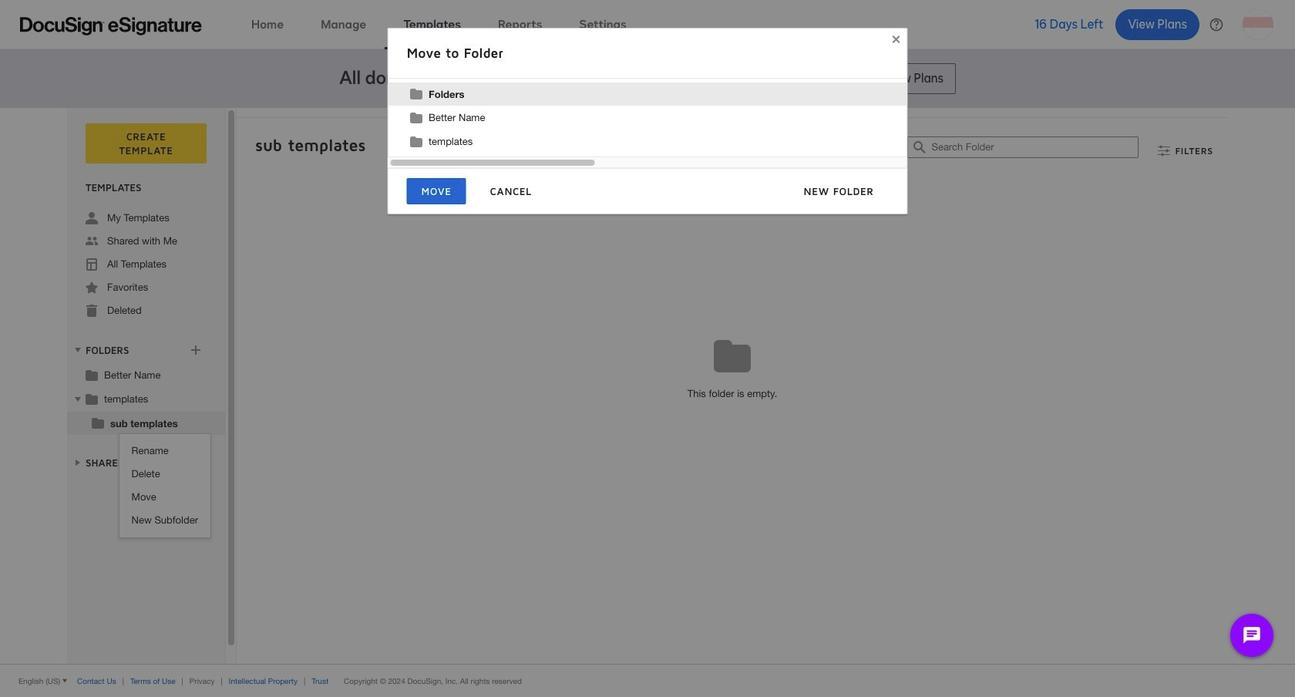 Task type: locate. For each thing, give the bounding box(es) containing it.
1 vertical spatial folder image
[[92, 417, 104, 429]]

folder image up folder icon
[[86, 369, 98, 381]]

view folders image
[[72, 344, 84, 356]]

Search Folder text field
[[932, 137, 1139, 157]]

folder image
[[86, 369, 98, 381], [92, 417, 104, 429]]

folder image down folder icon
[[92, 417, 104, 429]]

templates image
[[86, 258, 98, 271]]

folder image
[[86, 393, 98, 405]]

menu
[[119, 440, 211, 532]]

star filled image
[[86, 282, 98, 294]]

user image
[[86, 212, 98, 224]]



Task type: describe. For each thing, give the bounding box(es) containing it.
more info region
[[0, 664, 1296, 697]]

trash image
[[86, 305, 98, 317]]

shared image
[[86, 235, 98, 248]]

0 vertical spatial folder image
[[86, 369, 98, 381]]

docusign esignature image
[[20, 17, 202, 35]]



Task type: vqa. For each thing, say whether or not it's contained in the screenshot.
View Folders icon
yes



